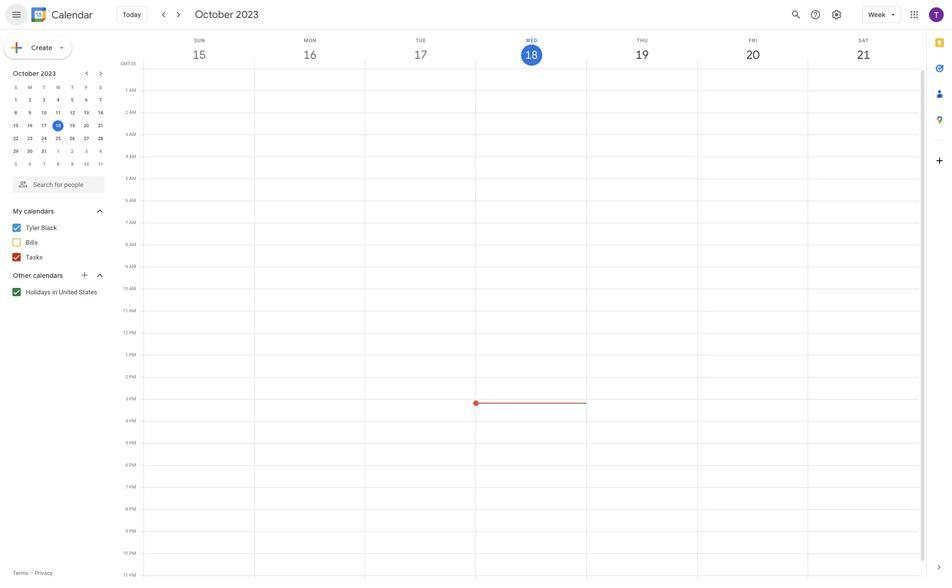 Task type: vqa. For each thing, say whether or not it's contained in the screenshot.
14
yes



Task type: locate. For each thing, give the bounding box(es) containing it.
1 vertical spatial calendars
[[33, 272, 63, 280]]

3 inside november 3 element
[[85, 149, 88, 154]]

4 am
[[125, 154, 136, 159]]

7 down 6 am on the top left of page
[[125, 220, 128, 225]]

am for 6 am
[[129, 198, 136, 203]]

pm down 7 pm
[[129, 507, 136, 512]]

october 2023 up m
[[13, 69, 56, 78]]

11 inside november 11 element
[[98, 162, 103, 167]]

8 for november 8 element on the left top
[[57, 162, 59, 167]]

1 vertical spatial october
[[13, 69, 39, 78]]

12 pm from the top
[[129, 574, 136, 579]]

4 cell from the left
[[473, 69, 587, 581]]

4 for 4 am
[[125, 154, 128, 159]]

20 inside column header
[[746, 47, 759, 63]]

am up 12 pm
[[129, 309, 136, 314]]

pm down 1 pm
[[129, 375, 136, 380]]

calendars up in at the left of page
[[33, 272, 63, 280]]

settings menu image
[[831, 9, 842, 20]]

15 down sun
[[192, 47, 205, 63]]

0 horizontal spatial 17
[[41, 123, 47, 128]]

2 s from the left
[[99, 85, 102, 90]]

21 down sat
[[856, 47, 870, 63]]

11
[[56, 110, 61, 115], [98, 162, 103, 167], [123, 309, 128, 314], [123, 574, 128, 579]]

t
[[43, 85, 45, 90], [71, 85, 74, 90]]

20
[[746, 47, 759, 63], [84, 123, 89, 128]]

3 for 3 pm
[[125, 397, 128, 402]]

s left m
[[14, 85, 17, 90]]

11 am from the top
[[129, 309, 136, 314]]

5 inside 'element'
[[14, 162, 17, 167]]

my calendars list
[[2, 221, 114, 265]]

5 for 5 pm
[[125, 441, 128, 446]]

pm down 5 pm
[[129, 463, 136, 468]]

october up sun
[[195, 8, 234, 21]]

calendar heading
[[50, 9, 93, 21]]

am down 3 am
[[129, 154, 136, 159]]

grid
[[118, 30, 926, 581]]

1 vertical spatial 17
[[41, 123, 47, 128]]

8 pm from the top
[[129, 485, 136, 490]]

0 vertical spatial october 2023
[[195, 8, 258, 21]]

5 up '12' 'element'
[[71, 98, 74, 103]]

4 am from the top
[[129, 154, 136, 159]]

am
[[129, 88, 136, 93], [129, 110, 136, 115], [129, 132, 136, 137], [129, 154, 136, 159], [129, 176, 136, 181], [129, 198, 136, 203], [129, 220, 136, 225], [129, 242, 136, 247], [129, 264, 136, 270], [129, 287, 136, 292], [129, 309, 136, 314]]

20 down 13 element
[[84, 123, 89, 128]]

s right f
[[99, 85, 102, 90]]

1 pm from the top
[[129, 331, 136, 336]]

19
[[635, 47, 648, 63], [70, 123, 75, 128]]

0 vertical spatial 18
[[525, 48, 537, 63]]

pm down 9 pm
[[129, 551, 136, 557]]

9
[[29, 110, 31, 115], [71, 162, 74, 167], [125, 264, 128, 270], [125, 529, 128, 534]]

terms link
[[13, 571, 28, 577]]

8 am from the top
[[129, 242, 136, 247]]

1 am from the top
[[129, 88, 136, 93]]

7 down 6 pm
[[125, 485, 128, 490]]

1 vertical spatial 16
[[27, 123, 33, 128]]

2 inside the november 2 element
[[71, 149, 74, 154]]

states
[[79, 289, 97, 296]]

row group
[[9, 94, 108, 171]]

am up 3 am
[[129, 110, 136, 115]]

4 pm from the top
[[129, 397, 136, 402]]

6 down 5 pm
[[125, 463, 128, 468]]

am down the 5 am
[[129, 198, 136, 203]]

10
[[41, 110, 47, 115], [84, 162, 89, 167], [123, 287, 128, 292], [123, 551, 128, 557]]

1 horizontal spatial 17
[[414, 47, 427, 63]]

8
[[14, 110, 17, 115], [57, 162, 59, 167], [125, 242, 128, 247], [125, 507, 128, 512]]

create
[[31, 44, 52, 52]]

pm for 11 pm
[[129, 574, 136, 579]]

october 2023 up sun
[[195, 8, 258, 21]]

12 for 12 pm
[[123, 331, 128, 336]]

26 element
[[67, 133, 78, 144]]

Search for people text field
[[18, 177, 99, 193]]

6 for 6 am
[[125, 198, 128, 203]]

19 link
[[632, 45, 653, 66]]

2 cell from the left
[[255, 69, 365, 581]]

0 horizontal spatial 15
[[13, 123, 18, 128]]

15 up 22 on the top
[[13, 123, 18, 128]]

11 for november 11 element
[[98, 162, 103, 167]]

2 am from the top
[[129, 110, 136, 115]]

calendars up tyler black
[[24, 207, 54, 216]]

november 6 element
[[24, 159, 35, 170]]

9 pm
[[125, 529, 136, 534]]

4
[[57, 98, 59, 103], [99, 149, 102, 154], [125, 154, 128, 159], [125, 419, 128, 424]]

24
[[41, 136, 47, 141]]

t left f
[[71, 85, 74, 90]]

7 up 14
[[99, 98, 102, 103]]

am for 2 am
[[129, 110, 136, 115]]

row containing 1
[[9, 94, 108, 107]]

9 down the november 2 element
[[71, 162, 74, 167]]

9 pm from the top
[[129, 507, 136, 512]]

10 am
[[123, 287, 136, 292]]

19 down thu
[[635, 47, 648, 63]]

8 for 8 am
[[125, 242, 128, 247]]

am down 6 am on the top left of page
[[129, 220, 136, 225]]

am for 3 am
[[129, 132, 136, 137]]

november 5 element
[[10, 159, 21, 170]]

10 for 10 pm
[[123, 551, 128, 557]]

pm down 10 pm
[[129, 574, 136, 579]]

9 for 9 am
[[125, 264, 128, 270]]

row containing 22
[[9, 132, 108, 145]]

12 down 11 am
[[123, 331, 128, 336]]

1 down 12 pm
[[125, 353, 128, 358]]

7 am
[[125, 220, 136, 225]]

8 down november 1 element
[[57, 162, 59, 167]]

18
[[525, 48, 537, 63], [56, 123, 61, 128]]

2 for the november 2 element
[[71, 149, 74, 154]]

grid containing 15
[[118, 30, 926, 581]]

13
[[84, 110, 89, 115]]

1 am
[[125, 88, 136, 93]]

4 down 3 am
[[125, 154, 128, 159]]

8 up 9 pm
[[125, 507, 128, 512]]

pm
[[129, 331, 136, 336], [129, 353, 136, 358], [129, 375, 136, 380], [129, 397, 136, 402], [129, 419, 136, 424], [129, 441, 136, 446], [129, 463, 136, 468], [129, 485, 136, 490], [129, 507, 136, 512], [129, 529, 136, 534], [129, 551, 136, 557], [129, 574, 136, 579]]

0 horizontal spatial 16
[[27, 123, 33, 128]]

17 down tue
[[414, 47, 427, 63]]

0 horizontal spatial october 2023
[[13, 69, 56, 78]]

pm for 9 pm
[[129, 529, 136, 534]]

2 for 2 pm
[[125, 375, 128, 380]]

22
[[13, 136, 18, 141]]

0 horizontal spatial t
[[43, 85, 45, 90]]

21 link
[[853, 45, 874, 66]]

t left w
[[43, 85, 45, 90]]

pm up 6 pm
[[129, 441, 136, 446]]

27
[[84, 136, 89, 141]]

mon 16
[[303, 38, 317, 63]]

main drawer image
[[11, 9, 22, 20]]

1 vertical spatial october 2023
[[13, 69, 56, 78]]

0 vertical spatial 17
[[414, 47, 427, 63]]

16 link
[[299, 45, 321, 66]]

4 down 28 element
[[99, 149, 102, 154]]

19 element
[[67, 121, 78, 132]]

2 down 26 element
[[71, 149, 74, 154]]

20 down the fri
[[746, 47, 759, 63]]

19 inside column header
[[635, 47, 648, 63]]

–
[[30, 571, 33, 577]]

pm for 10 pm
[[129, 551, 136, 557]]

tyler
[[26, 224, 40, 232]]

3
[[43, 98, 45, 103], [125, 132, 128, 137], [85, 149, 88, 154], [125, 397, 128, 402]]

15
[[192, 47, 205, 63], [13, 123, 18, 128]]

0 vertical spatial 15
[[192, 47, 205, 63]]

pm for 3 pm
[[129, 397, 136, 402]]

10 am from the top
[[129, 287, 136, 292]]

21
[[856, 47, 870, 63], [98, 123, 103, 128]]

2 pm from the top
[[129, 353, 136, 358]]

0 vertical spatial 19
[[635, 47, 648, 63]]

1 vertical spatial 12
[[123, 331, 128, 336]]

8 for 8 pm
[[125, 507, 128, 512]]

11 down 10 am
[[123, 309, 128, 314]]

10 up 11 pm
[[123, 551, 128, 557]]

1 horizontal spatial 18
[[525, 48, 537, 63]]

1
[[125, 88, 128, 93], [14, 98, 17, 103], [57, 149, 59, 154], [125, 353, 128, 358]]

18 inside "cell"
[[56, 123, 61, 128]]

6 for november 6 element
[[29, 162, 31, 167]]

0 horizontal spatial 18
[[56, 123, 61, 128]]

gmt-05
[[120, 61, 136, 66]]

8 up 9 am
[[125, 242, 128, 247]]

november 1 element
[[53, 146, 64, 157]]

31
[[41, 149, 47, 154]]

18 cell
[[51, 120, 65, 132]]

7 for 7 am
[[125, 220, 128, 225]]

november 8 element
[[53, 159, 64, 170]]

16 up 23
[[27, 123, 33, 128]]

2 up 3 pm
[[125, 375, 128, 380]]

row group containing 1
[[9, 94, 108, 171]]

1 down 25 element
[[57, 149, 59, 154]]

10 for november 10 element
[[84, 162, 89, 167]]

2 down m
[[29, 98, 31, 103]]

1 horizontal spatial t
[[71, 85, 74, 90]]

9 for november 9 element
[[71, 162, 74, 167]]

11 inside 11 element
[[56, 110, 61, 115]]

10 pm from the top
[[129, 529, 136, 534]]

pm down 3 pm
[[129, 419, 136, 424]]

1 vertical spatial 2023
[[41, 69, 56, 78]]

11 down 10 pm
[[123, 574, 128, 579]]

9 up 10 am
[[125, 264, 128, 270]]

9 am from the top
[[129, 264, 136, 270]]

5 down 4 am
[[125, 176, 128, 181]]

2 up 3 am
[[125, 110, 128, 115]]

21 element
[[95, 121, 106, 132]]

9 for 9 pm
[[125, 529, 128, 534]]

15 column header
[[144, 30, 255, 69]]

am down 4 am
[[129, 176, 136, 181]]

3 pm
[[125, 397, 136, 402]]

am down 8 am
[[129, 264, 136, 270]]

7 pm from the top
[[129, 463, 136, 468]]

29 element
[[10, 146, 21, 157]]

5 down 29 element
[[14, 162, 17, 167]]

0 vertical spatial 2023
[[236, 8, 258, 21]]

4 down 3 pm
[[125, 419, 128, 424]]

9 inside november 9 element
[[71, 162, 74, 167]]

17 column header
[[365, 30, 476, 69]]

25
[[56, 136, 61, 141]]

10 up 11 am
[[123, 287, 128, 292]]

12 pm
[[123, 331, 136, 336]]

6 down 30 element at the top left
[[29, 162, 31, 167]]

black
[[41, 224, 57, 232]]

november 3 element
[[81, 146, 92, 157]]

7 am from the top
[[129, 220, 136, 225]]

am up 9 am
[[129, 242, 136, 247]]

18 down 11 element
[[56, 123, 61, 128]]

pm down 6 pm
[[129, 485, 136, 490]]

november 4 element
[[95, 146, 106, 157]]

1 vertical spatial 15
[[13, 123, 18, 128]]

2 pm
[[125, 375, 136, 380]]

0 horizontal spatial 21
[[98, 123, 103, 128]]

19 down '12' 'element'
[[70, 123, 75, 128]]

3 am from the top
[[129, 132, 136, 137]]

28 element
[[95, 133, 106, 144]]

2023
[[236, 8, 258, 21], [41, 69, 56, 78]]

row
[[140, 69, 919, 581], [9, 81, 108, 94], [9, 94, 108, 107], [9, 107, 108, 120], [9, 120, 108, 132], [9, 132, 108, 145], [9, 145, 108, 158], [9, 158, 108, 171]]

am up 2 am
[[129, 88, 136, 93]]

3 for november 3 element
[[85, 149, 88, 154]]

0 horizontal spatial 19
[[70, 123, 75, 128]]

17
[[414, 47, 427, 63], [41, 123, 47, 128]]

4 inside november 4 element
[[99, 149, 102, 154]]

1 horizontal spatial 21
[[856, 47, 870, 63]]

2 t from the left
[[71, 85, 74, 90]]

0 vertical spatial 20
[[746, 47, 759, 63]]

18 down wed
[[525, 48, 537, 63]]

11 up 18, today element
[[56, 110, 61, 115]]

3 down the 27 element
[[85, 149, 88, 154]]

pm up 4 pm
[[129, 397, 136, 402]]

1 horizontal spatial 16
[[303, 47, 316, 63]]

0 horizontal spatial 12
[[70, 110, 75, 115]]

11 for 11 pm
[[123, 574, 128, 579]]

19 inside row
[[70, 123, 75, 128]]

18 link
[[521, 45, 542, 66]]

21 down the 14 element
[[98, 123, 103, 128]]

october up m
[[13, 69, 39, 78]]

pm for 1 pm
[[129, 353, 136, 358]]

30 element
[[24, 146, 35, 157]]

17 down 10 element
[[41, 123, 47, 128]]

6 down the 5 am
[[125, 198, 128, 203]]

cell
[[144, 69, 255, 581], [255, 69, 365, 581], [365, 69, 476, 581], [473, 69, 587, 581], [587, 69, 698, 581], [698, 69, 808, 581], [808, 69, 919, 581]]

None search field
[[0, 173, 114, 193]]

sat 21
[[856, 38, 870, 63]]

am down 9 am
[[129, 287, 136, 292]]

7
[[99, 98, 102, 103], [43, 162, 45, 167], [125, 220, 128, 225], [125, 485, 128, 490]]

20 inside row
[[84, 123, 89, 128]]

1 horizontal spatial s
[[99, 85, 102, 90]]

1 horizontal spatial 2023
[[236, 8, 258, 21]]

0 horizontal spatial s
[[14, 85, 17, 90]]

5 am from the top
[[129, 176, 136, 181]]

0 vertical spatial 21
[[856, 47, 870, 63]]

5
[[71, 98, 74, 103], [14, 162, 17, 167], [125, 176, 128, 181], [125, 441, 128, 446]]

11 pm
[[123, 574, 136, 579]]

12 for 12
[[70, 110, 75, 115]]

1 vertical spatial 18
[[56, 123, 61, 128]]

3 up 4 pm
[[125, 397, 128, 402]]

thu 19
[[635, 38, 648, 63]]

am for 9 am
[[129, 264, 136, 270]]

0 horizontal spatial 2023
[[41, 69, 56, 78]]

1 up the 15 element
[[14, 98, 17, 103]]

10 down november 3 element
[[84, 162, 89, 167]]

0 vertical spatial 16
[[303, 47, 316, 63]]

12 inside 'element'
[[70, 110, 75, 115]]

row containing 29
[[9, 145, 108, 158]]

privacy
[[35, 571, 53, 577]]

november 9 element
[[67, 159, 78, 170]]

5 pm from the top
[[129, 419, 136, 424]]

tab list
[[927, 30, 952, 555]]

1 horizontal spatial 12
[[123, 331, 128, 336]]

am for 1 am
[[129, 88, 136, 93]]

am up 4 am
[[129, 132, 136, 137]]

pm up 1 pm
[[129, 331, 136, 336]]

0 horizontal spatial 20
[[84, 123, 89, 128]]

1 up 2 am
[[125, 88, 128, 93]]

pm for 6 pm
[[129, 463, 136, 468]]

16 inside row
[[27, 123, 33, 128]]

3 up 4 am
[[125, 132, 128, 137]]

1 horizontal spatial 15
[[192, 47, 205, 63]]

calendars
[[24, 207, 54, 216], [33, 272, 63, 280]]

14 element
[[95, 108, 106, 119]]

16
[[303, 47, 316, 63], [27, 123, 33, 128]]

1 horizontal spatial 19
[[635, 47, 648, 63]]

16 inside mon 16
[[303, 47, 316, 63]]

11 pm from the top
[[129, 551, 136, 557]]

23 element
[[24, 133, 35, 144]]

tue
[[416, 38, 426, 44]]

s
[[14, 85, 17, 90], [99, 85, 102, 90]]

3 for 3 am
[[125, 132, 128, 137]]

1 horizontal spatial 20
[[746, 47, 759, 63]]

october 2023
[[195, 8, 258, 21], [13, 69, 56, 78]]

0 vertical spatial 12
[[70, 110, 75, 115]]

1 vertical spatial 19
[[70, 123, 75, 128]]

16 element
[[24, 121, 35, 132]]

7 down 31 element
[[43, 162, 45, 167]]

0 vertical spatial october
[[195, 8, 234, 21]]

12 up "19" element
[[70, 110, 75, 115]]

6
[[85, 98, 88, 103], [29, 162, 31, 167], [125, 198, 128, 203], [125, 463, 128, 468]]

6 pm from the top
[[129, 441, 136, 446]]

13 element
[[81, 108, 92, 119]]

16 down the mon at the top of page
[[303, 47, 316, 63]]

calendars for my calendars
[[24, 207, 54, 216]]

6 am from the top
[[129, 198, 136, 203]]

11 down november 4 element
[[98, 162, 103, 167]]

november 2 element
[[67, 146, 78, 157]]

tasks
[[26, 254, 43, 261]]

create button
[[4, 37, 72, 59]]

18, today element
[[53, 121, 64, 132]]

united
[[59, 289, 77, 296]]

9 up 10 pm
[[125, 529, 128, 534]]

05
[[131, 61, 136, 66]]

pm down 8 pm
[[129, 529, 136, 534]]

fri 20
[[746, 38, 759, 63]]

12
[[70, 110, 75, 115], [123, 331, 128, 336]]

5 am
[[125, 176, 136, 181]]

3 pm from the top
[[129, 375, 136, 380]]

25 element
[[53, 133, 64, 144]]

1 pm
[[125, 353, 136, 358]]

am for 5 am
[[129, 176, 136, 181]]

add other calendars image
[[80, 271, 89, 280]]

1 vertical spatial 20
[[84, 123, 89, 128]]

21 inside row
[[98, 123, 103, 128]]

pm for 8 pm
[[129, 507, 136, 512]]

terms – privacy
[[13, 571, 53, 577]]

3 up 10 element
[[43, 98, 45, 103]]

1 vertical spatial 21
[[98, 123, 103, 128]]

pm up 2 pm
[[129, 353, 136, 358]]

10 up 17 element
[[41, 110, 47, 115]]

5 up 6 pm
[[125, 441, 128, 446]]

0 vertical spatial calendars
[[24, 207, 54, 216]]



Task type: describe. For each thing, give the bounding box(es) containing it.
1 cell from the left
[[144, 69, 255, 581]]

holidays
[[26, 289, 51, 296]]

7 pm
[[125, 485, 136, 490]]

11 for 11 am
[[123, 309, 128, 314]]

6 am
[[125, 198, 136, 203]]

29
[[13, 149, 18, 154]]

15 inside the 15 element
[[13, 123, 18, 128]]

am for 8 am
[[129, 242, 136, 247]]

w
[[56, 85, 60, 90]]

1 horizontal spatial october
[[195, 8, 234, 21]]

2 for 2 am
[[125, 110, 128, 115]]

pm for 7 pm
[[129, 485, 136, 490]]

pm for 4 pm
[[129, 419, 136, 424]]

0 horizontal spatial october
[[13, 69, 39, 78]]

am for 10 am
[[129, 287, 136, 292]]

sun
[[194, 38, 205, 44]]

10 for 10 element
[[41, 110, 47, 115]]

calendar element
[[29, 6, 93, 26]]

1 horizontal spatial october 2023
[[195, 8, 258, 21]]

1 t from the left
[[43, 85, 45, 90]]

f
[[85, 85, 88, 90]]

other calendars button
[[2, 269, 114, 283]]

7 for 7 pm
[[125, 485, 128, 490]]

8 pm
[[125, 507, 136, 512]]

week button
[[862, 4, 901, 26]]

gmt-
[[120, 61, 131, 66]]

in
[[52, 289, 57, 296]]

6 cell from the left
[[698, 69, 808, 581]]

tyler black
[[26, 224, 57, 232]]

1 for 1 pm
[[125, 353, 128, 358]]

other
[[13, 272, 31, 280]]

11 for 11 element
[[56, 110, 61, 115]]

1 for november 1 element
[[57, 149, 59, 154]]

wed
[[526, 38, 538, 44]]

20 column header
[[697, 30, 808, 69]]

today
[[123, 11, 141, 19]]

5 for 'november 5' 'element'
[[14, 162, 17, 167]]

1 s from the left
[[14, 85, 17, 90]]

privacy link
[[35, 571, 53, 577]]

am for 7 am
[[129, 220, 136, 225]]

15 element
[[10, 121, 21, 132]]

28
[[98, 136, 103, 141]]

terms
[[13, 571, 28, 577]]

26
[[70, 136, 75, 141]]

22 element
[[10, 133, 21, 144]]

holidays in united states
[[26, 289, 97, 296]]

11 element
[[53, 108, 64, 119]]

16 column header
[[254, 30, 365, 69]]

11 am
[[123, 309, 136, 314]]

november 7 element
[[39, 159, 50, 170]]

21 inside column header
[[856, 47, 870, 63]]

5 pm
[[125, 441, 136, 446]]

17 inside 17 "column header"
[[414, 47, 427, 63]]

row containing 8
[[9, 107, 108, 120]]

9 up 16 element
[[29, 110, 31, 115]]

pm for 5 pm
[[129, 441, 136, 446]]

row containing s
[[9, 81, 108, 94]]

15 link
[[189, 45, 210, 66]]

3 cell from the left
[[365, 69, 476, 581]]

10 for 10 am
[[123, 287, 128, 292]]

23
[[27, 136, 33, 141]]

today button
[[117, 4, 147, 26]]

row containing 15
[[9, 120, 108, 132]]

4 pm
[[125, 419, 136, 424]]

wed 18
[[525, 38, 538, 63]]

6 for 6 pm
[[125, 463, 128, 468]]

17 link
[[410, 45, 431, 66]]

7 for november 7 element
[[43, 162, 45, 167]]

2 am
[[125, 110, 136, 115]]

my
[[13, 207, 22, 216]]

october 2023 grid
[[9, 81, 108, 171]]

calendar
[[52, 9, 93, 21]]

tue 17
[[414, 38, 427, 63]]

20 element
[[81, 121, 92, 132]]

my calendars button
[[2, 204, 114, 219]]

8 am
[[125, 242, 136, 247]]

24 element
[[39, 133, 50, 144]]

week
[[868, 11, 885, 19]]

1 for 1 am
[[125, 88, 128, 93]]

12 element
[[67, 108, 78, 119]]

sun 15
[[192, 38, 205, 63]]

4 for 4 pm
[[125, 419, 128, 424]]

17 inside 17 element
[[41, 123, 47, 128]]

19 column header
[[586, 30, 698, 69]]

17 element
[[39, 121, 50, 132]]

am for 4 am
[[129, 154, 136, 159]]

pm for 12 pm
[[129, 331, 136, 336]]

6 down f
[[85, 98, 88, 103]]

m
[[28, 85, 32, 90]]

18 column header
[[476, 30, 587, 69]]

4 down w
[[57, 98, 59, 103]]

november 10 element
[[81, 159, 92, 170]]

15 inside 15 column header
[[192, 47, 205, 63]]

november 11 element
[[95, 159, 106, 170]]

mon
[[304, 38, 317, 44]]

5 for 5 am
[[125, 176, 128, 181]]

7 cell from the left
[[808, 69, 919, 581]]

14
[[98, 110, 103, 115]]

thu
[[637, 38, 648, 44]]

21 column header
[[808, 30, 919, 69]]

27 element
[[81, 133, 92, 144]]

30
[[27, 149, 33, 154]]

10 element
[[39, 108, 50, 119]]

10 pm
[[123, 551, 136, 557]]

my calendars
[[13, 207, 54, 216]]

18 inside wed 18
[[525, 48, 537, 63]]

bills
[[26, 239, 38, 247]]

fri
[[749, 38, 757, 44]]

sat
[[859, 38, 869, 44]]

row containing 5
[[9, 158, 108, 171]]

20 link
[[742, 45, 763, 66]]

8 up the 15 element
[[14, 110, 17, 115]]

3 am
[[125, 132, 136, 137]]

9 am
[[125, 264, 136, 270]]

6 pm
[[125, 463, 136, 468]]

am for 11 am
[[129, 309, 136, 314]]

calendars for other calendars
[[33, 272, 63, 280]]

other calendars
[[13, 272, 63, 280]]

5 cell from the left
[[587, 69, 698, 581]]

31 element
[[39, 146, 50, 157]]

pm for 2 pm
[[129, 375, 136, 380]]

4 for november 4 element
[[99, 149, 102, 154]]



